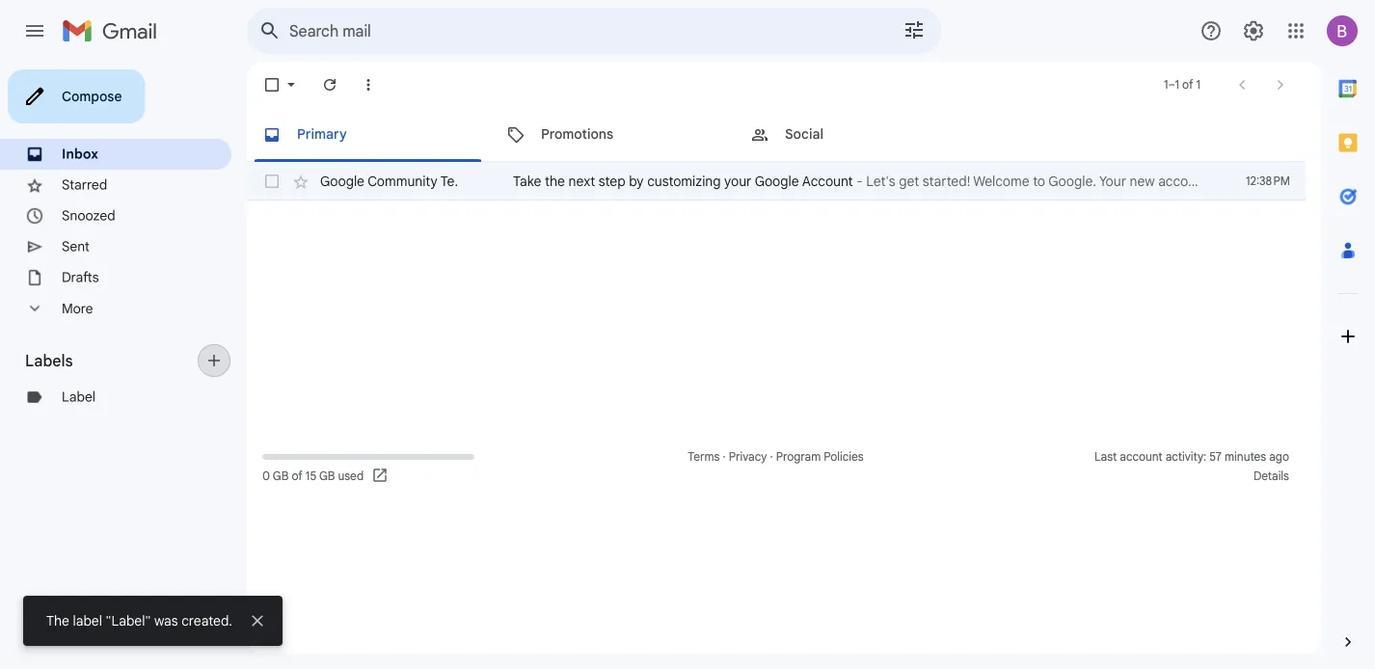 Task type: vqa. For each thing, say whether or not it's contained in the screenshot.
Of
yes



Task type: describe. For each thing, give the bounding box(es) containing it.
label
[[73, 613, 102, 630]]

1 – 1 of 1
[[1165, 78, 1201, 92]]

ago
[[1270, 450, 1290, 465]]

minutes
[[1225, 450, 1267, 465]]

by
[[629, 173, 644, 190]]

settings image
[[1243, 19, 1266, 42]]

details link
[[1254, 469, 1290, 484]]

labels
[[25, 351, 73, 370]]

privacy link
[[729, 450, 767, 465]]

1 1 from the left
[[1165, 78, 1169, 92]]

promotions tab
[[491, 108, 734, 162]]

activity:
[[1166, 450, 1207, 465]]

labels navigation
[[0, 62, 247, 670]]

the label "label" was created. alert
[[23, 44, 1345, 646]]

main menu image
[[23, 19, 46, 42]]

1 gb from the left
[[273, 469, 289, 484]]

support image
[[1200, 19, 1223, 42]]

refresh image
[[320, 75, 340, 95]]

last
[[1095, 450, 1118, 465]]

starred
[[62, 177, 107, 193]]

google community te.
[[320, 173, 458, 190]]

promotions
[[541, 126, 614, 143]]

the
[[545, 173, 565, 190]]

0 gb of 15 gb used
[[262, 469, 364, 484]]

details
[[1254, 469, 1290, 484]]

1 horizontal spatial tab list
[[1322, 62, 1376, 600]]

tab list containing primary
[[247, 108, 1306, 162]]

snoozed
[[62, 207, 115, 224]]

the label "label" was created.
[[46, 613, 232, 630]]

of inside footer
[[292, 469, 303, 484]]

1 · from the left
[[723, 450, 726, 465]]

sent
[[62, 238, 90, 255]]

step
[[599, 173, 626, 190]]

15
[[306, 469, 317, 484]]

next
[[569, 173, 596, 190]]

account
[[1121, 450, 1163, 465]]

57
[[1210, 450, 1222, 465]]

2 · from the left
[[770, 450, 773, 465]]

program policies link
[[776, 450, 864, 465]]

advanced search options image
[[895, 11, 934, 49]]

labels heading
[[25, 351, 205, 370]]

last account activity: 57 minutes ago details
[[1095, 450, 1290, 484]]

inbox link
[[62, 146, 98, 163]]

-
[[857, 173, 863, 190]]

1 google from the left
[[320, 173, 365, 190]]

–
[[1169, 78, 1176, 92]]

your
[[725, 173, 752, 190]]

2 google from the left
[[755, 173, 799, 190]]

privacy
[[729, 450, 767, 465]]

drafts
[[62, 269, 99, 286]]

2 gb from the left
[[319, 469, 335, 484]]

gmail image
[[62, 12, 167, 50]]



Task type: locate. For each thing, give the bounding box(es) containing it.
gb right the 15
[[319, 469, 335, 484]]

compose button
[[8, 69, 145, 123]]

more
[[62, 300, 93, 317]]

used
[[338, 469, 364, 484]]

None checkbox
[[262, 172, 282, 191]]

0 horizontal spatial gb
[[273, 469, 289, 484]]

row containing google community te.
[[247, 162, 1306, 201]]

take
[[513, 173, 542, 190]]

· right terms
[[723, 450, 726, 465]]

follow link to manage storage image
[[372, 467, 391, 486]]

Search mail text field
[[289, 21, 849, 41]]

main content
[[247, 108, 1306, 201]]

main content containing primary
[[247, 108, 1306, 201]]

· right privacy
[[770, 450, 773, 465]]

2 horizontal spatial 1
[[1197, 78, 1201, 92]]

None checkbox
[[262, 75, 282, 95]]

compose
[[62, 88, 122, 105]]

terms · privacy · program policies
[[688, 450, 864, 465]]

label
[[62, 389, 96, 406]]

0 vertical spatial of
[[1183, 78, 1194, 92]]

1 horizontal spatial ·
[[770, 450, 773, 465]]

customizing
[[648, 173, 721, 190]]

footer
[[247, 448, 1306, 486]]

of
[[1183, 78, 1194, 92], [292, 469, 303, 484]]

"label"
[[106, 613, 151, 630]]

1 horizontal spatial of
[[1183, 78, 1194, 92]]

0 horizontal spatial tab list
[[247, 108, 1306, 162]]

was
[[154, 613, 178, 630]]

inbox
[[62, 146, 98, 163]]

policies
[[824, 450, 864, 465]]

google right your
[[755, 173, 799, 190]]

of left the 15
[[292, 469, 303, 484]]

the
[[46, 613, 69, 630]]

0 horizontal spatial google
[[320, 173, 365, 190]]

label link
[[62, 389, 96, 406]]

google down primary
[[320, 173, 365, 190]]

snoozed link
[[62, 207, 115, 224]]

starred link
[[62, 177, 107, 193]]

terms link
[[688, 450, 720, 465]]

3 1 from the left
[[1197, 78, 1201, 92]]

account
[[803, 173, 853, 190]]

row
[[247, 162, 1306, 201]]

primary tab
[[247, 108, 489, 162]]

created.
[[182, 613, 232, 630]]

community
[[368, 173, 438, 190]]

search mail image
[[253, 14, 288, 48]]

0
[[262, 469, 270, 484]]

None search field
[[247, 8, 942, 54]]

1 vertical spatial of
[[292, 469, 303, 484]]

te.
[[441, 173, 458, 190]]

of right –
[[1183, 78, 1194, 92]]

0 horizontal spatial 1
[[1165, 78, 1169, 92]]

take the next step by customizing your google account -
[[513, 173, 867, 190]]

social
[[785, 126, 824, 143]]

0 horizontal spatial of
[[292, 469, 303, 484]]

gb right 0
[[273, 469, 289, 484]]

1 horizontal spatial 1
[[1176, 78, 1180, 92]]

1
[[1165, 78, 1169, 92], [1176, 78, 1180, 92], [1197, 78, 1201, 92]]

terms
[[688, 450, 720, 465]]

2 1 from the left
[[1176, 78, 1180, 92]]

program
[[776, 450, 821, 465]]

social tab
[[735, 108, 978, 162]]

drafts link
[[62, 269, 99, 286]]

sent link
[[62, 238, 90, 255]]

more button
[[0, 293, 232, 324]]

1 horizontal spatial gb
[[319, 469, 335, 484]]

more image
[[359, 75, 378, 95]]

0 horizontal spatial ·
[[723, 450, 726, 465]]

primary
[[297, 126, 347, 143]]

gb
[[273, 469, 289, 484], [319, 469, 335, 484]]

google
[[320, 173, 365, 190], [755, 173, 799, 190]]

12:38 pm
[[1247, 174, 1291, 189]]

footer containing terms
[[247, 448, 1306, 486]]

tab list
[[1322, 62, 1376, 600], [247, 108, 1306, 162]]

1 horizontal spatial google
[[755, 173, 799, 190]]

·
[[723, 450, 726, 465], [770, 450, 773, 465]]



